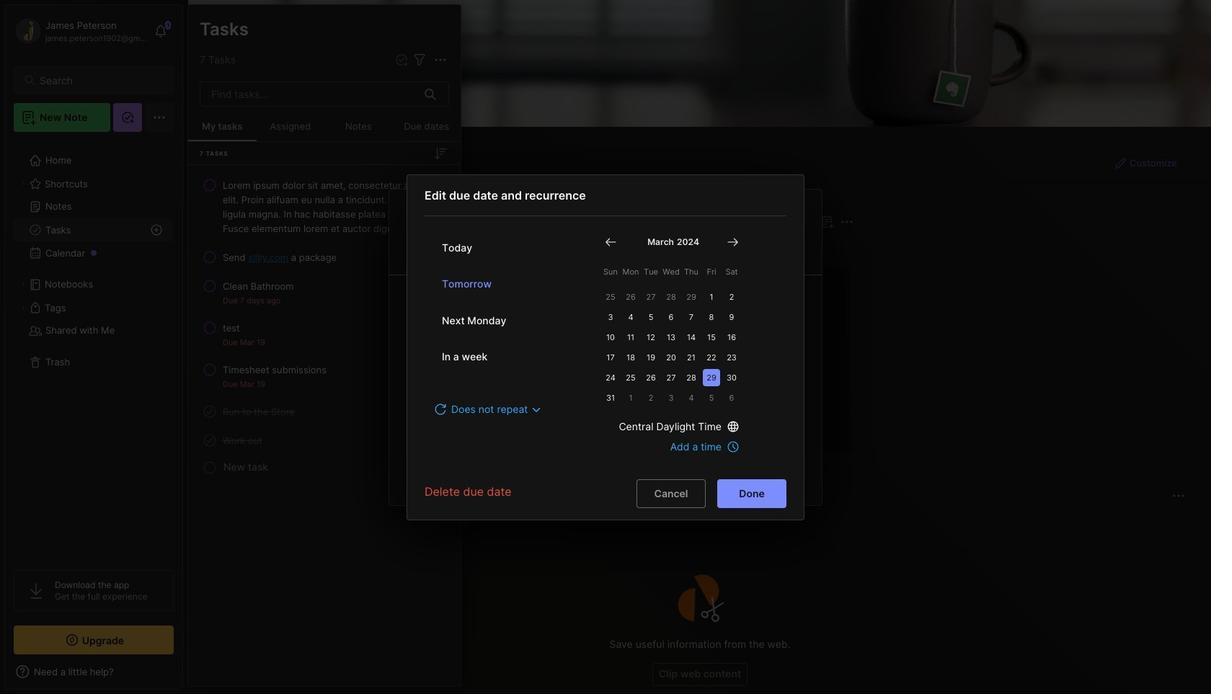 Task type: vqa. For each thing, say whether or not it's contained in the screenshot.
search field in the top of the page
yes



Task type: locate. For each thing, give the bounding box(es) containing it.
tree
[[5, 141, 182, 558]]

row group
[[188, 171, 461, 478], [211, 265, 1212, 462]]

row
[[194, 172, 455, 242], [194, 245, 455, 270], [194, 273, 455, 312], [194, 315, 455, 354], [194, 357, 455, 396], [194, 399, 455, 425], [194, 428, 455, 454]]

1 vertical spatial tab list
[[214, 514, 1184, 531]]

timesheet submissions 4 cell
[[223, 363, 327, 377]]

main element
[[0, 0, 188, 695]]

test 3 cell
[[223, 321, 240, 335]]

tab
[[214, 239, 257, 257], [262, 239, 321, 257], [214, 514, 269, 531], [324, 514, 385, 531], [391, 514, 428, 531], [434, 514, 474, 531]]

tab list
[[214, 239, 852, 257], [214, 514, 1184, 531]]

run to the store 5 cell
[[223, 405, 295, 419]]

2 tab list from the top
[[214, 514, 1184, 531]]

new task image
[[395, 53, 409, 67]]

4 row from the top
[[194, 315, 455, 354]]

None search field
[[40, 71, 161, 89]]

0 vertical spatial tab list
[[214, 239, 852, 257]]

none search field inside main element
[[40, 71, 161, 89]]

3 row from the top
[[194, 273, 455, 312]]

thumbnail image
[[224, 366, 278, 421]]

select a due date element
[[425, 216, 787, 466]]

1 row from the top
[[194, 172, 455, 242]]

6 row from the top
[[194, 399, 455, 425]]

1 tab list from the top
[[214, 239, 852, 257]]

Search text field
[[40, 74, 161, 87]]



Task type: describe. For each thing, give the bounding box(es) containing it.
expand notebooks image
[[19, 281, 27, 289]]

2 row from the top
[[194, 245, 455, 270]]

expand tags image
[[19, 304, 27, 312]]

tree inside main element
[[5, 141, 182, 558]]

Find tasks… text field
[[203, 82, 416, 106]]

send x@y.com a package 1 cell
[[223, 250, 337, 265]]

work out 6 cell
[[223, 434, 263, 448]]

7 row from the top
[[194, 428, 455, 454]]

March field
[[645, 236, 674, 248]]

2024 field
[[674, 236, 700, 248]]

clean bathroom 2 cell
[[223, 279, 294, 294]]

Dropdown List field
[[434, 398, 546, 421]]

lorem ipsum dolor sit amet, consectetur adipiscing elit. proin alifuam eu nulla a tincidunt. curabitur ut ligula magna. in hac habitasse platea dictumst. fusce elementum lorem et auctor dignissim. proin eget mi id urna euismod consectetur. pellentesque porttitor ac urna quis fermentum: 0 cell
[[223, 178, 449, 236]]

5 row from the top
[[194, 357, 455, 396]]



